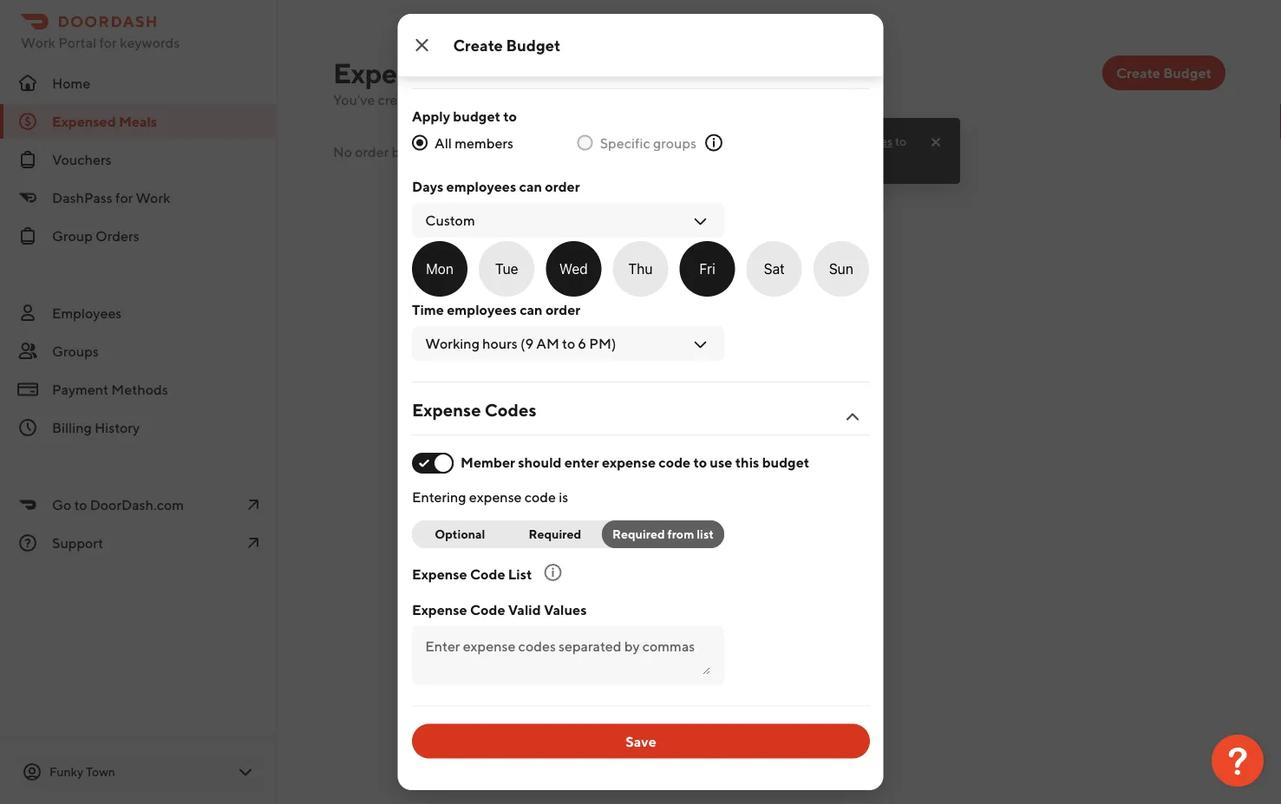 Task type: describe. For each thing, give the bounding box(es) containing it.
member
[[460, 455, 515, 471]]

order for time employees can order
[[545, 302, 580, 318]]

0 vertical spatial expense
[[601, 455, 655, 471]]

dashpass
[[52, 190, 113, 206]]

tooltip containing to get unlimited access, please
[[634, 113, 960, 184]]

vouchers
[[52, 151, 111, 168]]

1 horizontal spatial meals
[[463, 56, 538, 89]]

0 vertical spatial code
[[658, 455, 690, 471]]

can for days employees can order
[[519, 179, 542, 195]]

create budget inside dialog
[[453, 36, 561, 54]]

dashpass for work link
[[0, 180, 278, 215]]

to left an
[[697, 153, 708, 167]]

plan
[[786, 153, 810, 167]]

0 vertical spatial expensed meals
[[333, 56, 538, 89]]

days
[[412, 179, 443, 195]]

close tooltip image
[[929, 135, 943, 149]]

1 vertical spatial expense
[[469, 489, 521, 506]]

access,
[[739, 134, 779, 148]]

groups link
[[0, 334, 278, 369]]

All members radio
[[412, 135, 427, 151]]

no
[[333, 143, 352, 160]]

Specific groups radio
[[577, 135, 593, 151]]

expense for expense code valid values
[[412, 602, 467, 618]]

save button
[[412, 724, 870, 759]]

is
[[558, 489, 568, 506]]

to right 10
[[503, 108, 516, 124]]

been
[[465, 143, 497, 160]]

0 vertical spatial order
[[355, 143, 389, 160]]

members
[[454, 135, 513, 151]]

billing history
[[52, 419, 140, 436]]

entering expense code is
[[412, 489, 568, 506]]

billing
[[52, 419, 92, 436]]

0 vertical spatial for
[[99, 34, 117, 51]]

0 horizontal spatial meals
[[119, 113, 157, 130]]

group orders link
[[0, 219, 278, 253]]

no order budget has been added.
[[333, 143, 543, 160]]

expense codes
[[412, 400, 536, 421]]

Required button
[[507, 521, 613, 549]]

home link
[[0, 66, 278, 101]]

payment methods
[[52, 381, 168, 398]]

use
[[709, 455, 732, 471]]

required from list
[[612, 527, 713, 542]]

1 vertical spatial budget
[[392, 143, 438, 160]]

enterprise
[[726, 153, 783, 167]]

0 vertical spatial budget
[[453, 108, 500, 124]]

added.
[[500, 143, 543, 160]]

required for required from list
[[612, 527, 665, 542]]

Optional button
[[412, 521, 507, 549]]

code for list
[[470, 566, 505, 583]]

dashpass for work
[[52, 190, 170, 206]]

order restrictions
[[412, 54, 561, 74]]

list
[[508, 566, 532, 583]]

contact sales link
[[819, 133, 893, 150]]

create budget button
[[1102, 56, 1226, 90]]

list
[[696, 527, 713, 542]]

contact
[[819, 134, 862, 148]]

you've
[[333, 92, 375, 108]]

go
[[52, 497, 71, 513]]

sales
[[864, 134, 893, 148]]

expense code valid values
[[412, 602, 586, 618]]

billing history link
[[0, 410, 278, 445]]

optional
[[434, 527, 485, 542]]

home
[[52, 75, 90, 92]]

payment
[[52, 381, 109, 398]]

should
[[518, 455, 561, 471]]

dialog containing order restrictions
[[398, 0, 883, 790]]

all members
[[434, 135, 513, 151]]

vouchers link
[[0, 142, 278, 177]]

0 vertical spatial work
[[21, 34, 56, 51]]

valid
[[508, 602, 541, 618]]

all
[[434, 135, 452, 151]]

support link
[[0, 526, 278, 560]]

from
[[667, 527, 694, 542]]

an
[[711, 153, 724, 167]]

upgrade
[[648, 153, 694, 167]]

1 of from the left
[[461, 92, 474, 108]]

entering
[[412, 489, 466, 506]]

this
[[735, 455, 759, 471]]

meals
[[657, 92, 694, 108]]

to left use
[[693, 455, 707, 471]]

to
[[648, 134, 661, 148]]

doordash.com
[[90, 497, 184, 513]]

allotted
[[541, 92, 590, 108]]

create budget inside button
[[1116, 65, 1212, 81]]

get
[[664, 134, 682, 148]]

2 horizontal spatial budget
[[762, 455, 809, 471]]

required for required
[[528, 527, 581, 542]]

Expense Code Valid Values text field
[[425, 637, 711, 675]]

expense for expense code list
[[412, 566, 467, 583]]

0 horizontal spatial code
[[524, 489, 556, 506]]

orders
[[95, 228, 139, 244]]

and
[[696, 92, 720, 108]]



Task type: locate. For each thing, give the bounding box(es) containing it.
code left is
[[524, 489, 556, 506]]

1 vertical spatial order
[[545, 179, 580, 195]]

save
[[625, 733, 656, 750]]

1 horizontal spatial budget
[[1163, 65, 1212, 81]]

close create budget image
[[412, 35, 432, 56]]

apply
[[412, 108, 450, 124]]

of right 10
[[495, 92, 508, 108]]

1 horizontal spatial code
[[658, 455, 690, 471]]

code left use
[[658, 455, 690, 471]]

for inside to upgrade to an enterprise plan for free.
[[812, 153, 828, 167]]

0 horizontal spatial budget
[[506, 36, 561, 54]]

1 expense from the top
[[412, 400, 481, 421]]

keywords
[[120, 34, 180, 51]]

1 vertical spatial can
[[519, 302, 542, 318]]

expense code options option group
[[412, 521, 724, 549]]

history
[[95, 419, 140, 436]]

0 horizontal spatial expense
[[469, 489, 521, 506]]

2 vertical spatial order
[[545, 302, 580, 318]]

1 vertical spatial budget
[[1163, 65, 1212, 81]]

code for valid
[[470, 602, 505, 618]]

expensed meals
[[333, 56, 538, 89], [52, 113, 157, 130]]

expense right 'enter'
[[601, 455, 655, 471]]

0 vertical spatial create budget
[[453, 36, 561, 54]]

budget up all members
[[453, 108, 500, 124]]

0 vertical spatial create
[[453, 36, 503, 54]]

enter
[[564, 455, 599, 471]]

code left list
[[470, 566, 505, 583]]

budget right this
[[762, 455, 809, 471]]

1 required from the left
[[528, 527, 581, 542]]

2 code from the top
[[470, 602, 505, 618]]

2 can from the top
[[519, 302, 542, 318]]

1 horizontal spatial required
[[612, 527, 665, 542]]

order for days employees can order
[[545, 179, 580, 195]]

work portal for keywords
[[21, 34, 180, 51]]

expense code list
[[412, 566, 532, 583]]

0 horizontal spatial budget
[[392, 143, 438, 160]]

0 vertical spatial expensed
[[333, 56, 458, 89]]

None checkbox
[[545, 242, 601, 297], [612, 242, 668, 297], [746, 242, 802, 297], [545, 242, 601, 297], [612, 242, 668, 297], [746, 242, 802, 297]]

required down is
[[528, 527, 581, 542]]

employees
[[52, 305, 122, 321]]

meals
[[463, 56, 538, 89], [119, 113, 157, 130]]

unlimited
[[685, 134, 737, 148]]

0 horizontal spatial expensed meals
[[52, 113, 157, 130]]

to
[[503, 108, 516, 124], [895, 134, 907, 148], [697, 153, 708, 167], [693, 455, 707, 471], [74, 497, 87, 513]]

0 vertical spatial employees
[[446, 179, 516, 195]]

can for time employees can order
[[519, 302, 542, 318]]

you've created 1 out of 10 of your allotted expensed meals and vouchers.
[[333, 92, 784, 108]]

1 employees from the top
[[446, 179, 516, 195]]

order
[[355, 143, 389, 160], [545, 179, 580, 195], [545, 302, 580, 318]]

1 horizontal spatial budget
[[453, 108, 500, 124]]

1 horizontal spatial create budget
[[1116, 65, 1212, 81]]

time
[[412, 302, 444, 318]]

1 horizontal spatial expensed meals
[[333, 56, 538, 89]]

codes
[[484, 400, 536, 421]]

days employees can order
[[412, 179, 580, 195]]

tooltip
[[634, 113, 960, 184]]

Member should enter expense code to use this budget checkbox
[[412, 453, 453, 474]]

0 vertical spatial expense
[[412, 400, 481, 421]]

budget inside 'create budget' button
[[1163, 65, 1212, 81]]

has
[[441, 143, 462, 160]]

1 vertical spatial employees
[[447, 302, 516, 318]]

apply budget to
[[412, 108, 516, 124]]

1 vertical spatial create
[[1116, 65, 1161, 81]]

2 vertical spatial for
[[115, 190, 133, 206]]

2 vertical spatial expense
[[412, 602, 467, 618]]

for
[[99, 34, 117, 51], [812, 153, 828, 167], [115, 190, 133, 206]]

employees right the time
[[447, 302, 516, 318]]

expensed meals up 1
[[333, 56, 538, 89]]

expense up 'member should enter expense code to use this budget' checkbox on the bottom left
[[412, 400, 481, 421]]

expensed meals link
[[0, 104, 278, 139]]

specific
[[600, 135, 650, 151]]

to upgrade to an enterprise plan for free.
[[648, 134, 907, 167]]

0 vertical spatial code
[[470, 566, 505, 583]]

required left from on the right bottom
[[612, 527, 665, 542]]

group
[[52, 228, 93, 244]]

methods
[[111, 381, 168, 398]]

groups
[[52, 343, 99, 360]]

expensed up vouchers
[[52, 113, 116, 130]]

0 vertical spatial budget
[[506, 36, 561, 54]]

0 vertical spatial meals
[[463, 56, 538, 89]]

2 expense from the top
[[412, 566, 467, 583]]

0 horizontal spatial required
[[528, 527, 581, 542]]

1 horizontal spatial expense
[[601, 455, 655, 471]]

1 vertical spatial expensed
[[52, 113, 116, 130]]

work
[[21, 34, 56, 51], [136, 190, 170, 206]]

go to doordash.com link
[[0, 488, 278, 522]]

for right 'portal'
[[99, 34, 117, 51]]

go to doordash.com
[[52, 497, 184, 513]]

expensed up created
[[333, 56, 458, 89]]

create budget
[[453, 36, 561, 54], [1116, 65, 1212, 81]]

1 can from the top
[[519, 179, 542, 195]]

budget inside dialog
[[506, 36, 561, 54]]

expensed
[[333, 56, 458, 89], [52, 113, 116, 130]]

create
[[453, 36, 503, 54], [1116, 65, 1161, 81]]

for up orders
[[115, 190, 133, 206]]

2 required from the left
[[612, 527, 665, 542]]

1 code from the top
[[470, 566, 505, 583]]

close section button image
[[842, 407, 863, 428]]

required inside required button
[[528, 527, 581, 542]]

Required from list button
[[602, 521, 724, 549]]

2 vertical spatial budget
[[762, 455, 809, 471]]

code left the valid
[[470, 602, 505, 618]]

group orders
[[52, 228, 139, 244]]

specific groups
[[600, 135, 696, 151]]

order
[[412, 54, 460, 74]]

1 vertical spatial code
[[524, 489, 556, 506]]

open resource center image
[[1212, 735, 1264, 787]]

expensed
[[593, 92, 654, 108]]

10
[[477, 92, 492, 108]]

required inside 'required from list' 'button'
[[612, 527, 665, 542]]

employees link
[[0, 296, 278, 330]]

2 of from the left
[[495, 92, 508, 108]]

for right plan
[[812, 153, 828, 167]]

vouchers.
[[723, 92, 784, 108]]

1 horizontal spatial work
[[136, 190, 170, 206]]

0 horizontal spatial expensed
[[52, 113, 116, 130]]

2 employees from the top
[[447, 302, 516, 318]]

payment methods link
[[0, 372, 278, 407]]

groups
[[653, 135, 696, 151]]

free.
[[830, 153, 855, 167]]

time employees can order
[[412, 302, 580, 318]]

of left 10
[[461, 92, 474, 108]]

create inside button
[[1116, 65, 1161, 81]]

expense down member
[[469, 489, 521, 506]]

work left 'portal'
[[21, 34, 56, 51]]

please
[[781, 134, 817, 148]]

required
[[528, 527, 581, 542], [612, 527, 665, 542]]

expense down expense code list
[[412, 602, 467, 618]]

support
[[52, 535, 103, 551]]

0 horizontal spatial work
[[21, 34, 56, 51]]

values
[[543, 602, 586, 618]]

out
[[437, 92, 459, 108]]

employees down the "been"
[[446, 179, 516, 195]]

member should enter expense code to use this budget
[[460, 455, 809, 471]]

expense
[[412, 400, 481, 421], [412, 566, 467, 583], [412, 602, 467, 618]]

dialog
[[398, 0, 883, 790]]

of
[[461, 92, 474, 108], [495, 92, 508, 108]]

work down vouchers 'link'
[[136, 190, 170, 206]]

1 horizontal spatial expensed
[[333, 56, 458, 89]]

close section button image
[[842, 61, 863, 82]]

employees for time
[[447, 302, 516, 318]]

expensed meals up vouchers
[[52, 113, 157, 130]]

0 horizontal spatial create
[[453, 36, 503, 54]]

1 horizontal spatial of
[[495, 92, 508, 108]]

code
[[658, 455, 690, 471], [524, 489, 556, 506]]

your
[[510, 92, 539, 108]]

0 horizontal spatial of
[[461, 92, 474, 108]]

0 horizontal spatial create budget
[[453, 36, 561, 54]]

portal
[[58, 34, 96, 51]]

employees for days
[[446, 179, 516, 195]]

1 horizontal spatial create
[[1116, 65, 1161, 81]]

budget left the has
[[392, 143, 438, 160]]

budget
[[506, 36, 561, 54], [1163, 65, 1212, 81]]

1
[[429, 92, 434, 108]]

expense down 'optional' button
[[412, 566, 467, 583]]

expense for expense codes
[[412, 400, 481, 421]]

1 vertical spatial work
[[136, 190, 170, 206]]

create inside dialog
[[453, 36, 503, 54]]

to right sales
[[895, 134, 907, 148]]

to right go
[[74, 497, 87, 513]]

1 vertical spatial for
[[812, 153, 828, 167]]

to get unlimited access, please contact sales
[[648, 134, 893, 148]]

created
[[378, 92, 426, 108]]

None checkbox
[[412, 242, 467, 297], [479, 242, 534, 297], [679, 242, 735, 297], [813, 242, 869, 297], [412, 242, 467, 297], [479, 242, 534, 297], [679, 242, 735, 297], [813, 242, 869, 297]]

1 vertical spatial expense
[[412, 566, 467, 583]]

3 expense from the top
[[412, 602, 467, 618]]

budget
[[453, 108, 500, 124], [392, 143, 438, 160], [762, 455, 809, 471]]

1 vertical spatial create budget
[[1116, 65, 1212, 81]]

1 vertical spatial expensed meals
[[52, 113, 157, 130]]

meals up 10
[[463, 56, 538, 89]]

1 vertical spatial meals
[[119, 113, 157, 130]]

0 vertical spatial can
[[519, 179, 542, 195]]

1 vertical spatial code
[[470, 602, 505, 618]]

meals up vouchers 'link'
[[119, 113, 157, 130]]



Task type: vqa. For each thing, say whether or not it's contained in the screenshot.
#2 Most Liked
no



